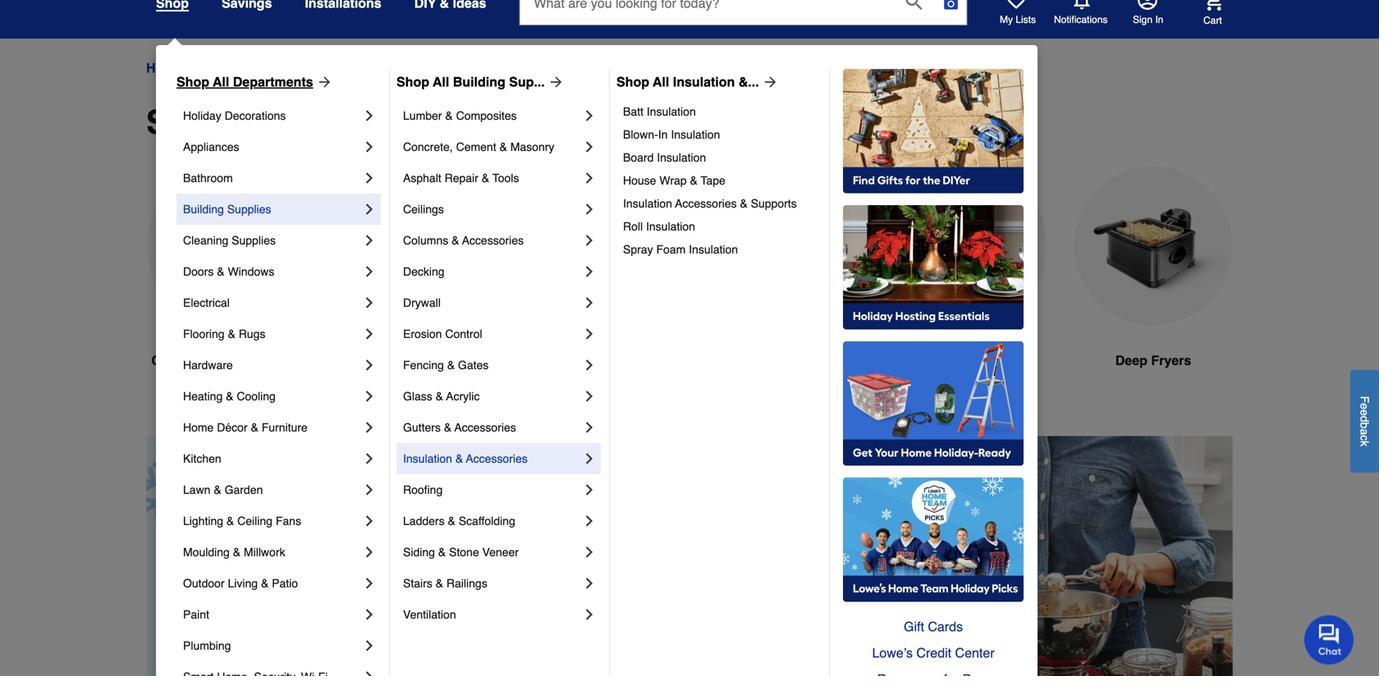 Task type: vqa. For each thing, say whether or not it's contained in the screenshot.
THE ROLL INSULATION
yes



Task type: locate. For each thing, give the bounding box(es) containing it.
chat invite button image
[[1305, 615, 1355, 665]]

erosion control link
[[403, 319, 582, 350]]

composites
[[456, 109, 517, 122]]

& left cooling on the left of the page
[[226, 390, 234, 403]]

3 shop from the left
[[617, 74, 650, 90]]

appliances right departments
[[318, 60, 382, 76]]

holiday
[[183, 109, 222, 122]]

appliances link up holiday decorations on the left of page
[[197, 58, 267, 78]]

erosion
[[403, 328, 442, 341]]

1 e from the top
[[1359, 403, 1372, 410]]

& right lawn
[[214, 484, 222, 497]]

supports
[[751, 197, 797, 210]]

1 shop from the left
[[177, 74, 209, 90]]

camera image
[[943, 0, 960, 11]]

board
[[623, 151, 654, 164]]

insulation down "roll insulation" link
[[689, 243, 738, 256]]

small appliances down departments
[[146, 103, 417, 141]]

& down gutters & accessories
[[456, 453, 463, 466]]

building up cleaning
[[183, 203, 224, 216]]

None search field
[[519, 0, 968, 41]]

shop for shop all building sup...
[[397, 74, 430, 90]]

0 horizontal spatial arrow right image
[[545, 74, 565, 90]]

chevron right image for ceilings
[[582, 201, 598, 218]]

& for glass & acrylic
[[436, 390, 444, 403]]

electrical link
[[183, 287, 361, 319]]

0 vertical spatial home
[[146, 60, 183, 76]]

e up d
[[1359, 403, 1372, 410]]

lowe's home improvement account image
[[1138, 0, 1158, 10]]

accessories up roofing link
[[466, 453, 528, 466]]

all up 'lumber' on the left of page
[[433, 74, 450, 90]]

2 all from the left
[[433, 74, 450, 90]]

insulation & accessories
[[403, 453, 528, 466]]

& left gates
[[447, 359, 455, 372]]

appliances up holiday decorations on the left of page
[[197, 60, 267, 76]]

1 horizontal spatial all
[[433, 74, 450, 90]]

chevron right image for drywall
[[582, 295, 598, 311]]

1 vertical spatial in
[[659, 128, 668, 141]]

arrow right image inside shop all insulation &... 'link'
[[759, 74, 779, 90]]

1 horizontal spatial building
[[453, 74, 506, 90]]

building up "composites"
[[453, 74, 506, 90]]

garden
[[225, 484, 263, 497]]

building supplies link
[[183, 194, 361, 225]]

home
[[146, 60, 183, 76], [183, 421, 214, 434]]

paint
[[183, 609, 209, 622]]

in up board insulation
[[659, 128, 668, 141]]

search image
[[906, 0, 923, 10]]

home for home décor & furniture
[[183, 421, 214, 434]]

& right stairs
[[436, 577, 444, 591]]

shop inside 'link'
[[617, 74, 650, 90]]

a black and stainless steel countertop microwave. image
[[146, 167, 306, 325]]

1 horizontal spatial arrow right image
[[759, 74, 779, 90]]

b
[[1359, 423, 1372, 429]]

small appliances up holiday decorations link
[[282, 60, 382, 76]]

insulation up "batt insulation" link
[[673, 74, 735, 90]]

& for gutters & accessories
[[444, 421, 452, 434]]

lowe's home improvement cart image
[[1204, 0, 1224, 10]]

0 horizontal spatial shop
[[177, 74, 209, 90]]

1 all from the left
[[213, 74, 229, 90]]

ladders
[[403, 515, 445, 528]]

0 horizontal spatial home
[[146, 60, 183, 76]]

& left patio in the left of the page
[[261, 577, 269, 591]]

shop up 'lumber' on the left of page
[[397, 74, 430, 90]]

e up b in the bottom of the page
[[1359, 410, 1372, 416]]

ventilation
[[403, 609, 456, 622]]

home for home
[[146, 60, 183, 76]]

blown-in insulation
[[623, 128, 721, 141]]

1 horizontal spatial small
[[282, 60, 314, 76]]

ice
[[406, 353, 424, 368]]

insulation inside 'link'
[[673, 74, 735, 90]]

notifications
[[1055, 14, 1108, 25]]

0 horizontal spatial building
[[183, 203, 224, 216]]

ladders & scaffolding link
[[403, 506, 582, 537]]

furniture
[[262, 421, 308, 434]]

& left millwork
[[233, 546, 241, 559]]

patio
[[272, 577, 298, 591]]

center
[[956, 646, 995, 661]]

chevron right image for plumbing
[[361, 638, 378, 655]]

arrow right image inside shop all building sup... link
[[545, 74, 565, 90]]

chevron right image for siding & stone veneer
[[582, 545, 598, 561]]

all
[[213, 74, 229, 90], [433, 74, 450, 90], [653, 74, 670, 90]]

moulding & millwork link
[[183, 537, 361, 568]]

asphalt repair & tools link
[[403, 163, 582, 194]]

& right glass
[[436, 390, 444, 403]]

countertop microwaves
[[151, 353, 300, 368]]

c
[[1359, 435, 1372, 441]]

siding & stone veneer
[[403, 546, 519, 559]]

scaffolding
[[459, 515, 516, 528]]

& right gutters
[[444, 421, 452, 434]]

2 shop from the left
[[397, 74, 430, 90]]

2 horizontal spatial all
[[653, 74, 670, 90]]

gates
[[458, 359, 489, 372]]

concrete,
[[403, 140, 453, 154]]

& right ladders
[[448, 515, 456, 528]]

chevron right image for concrete, cement & masonry
[[582, 139, 598, 155]]

& for heating & cooling
[[226, 390, 234, 403]]

fencing & gates
[[403, 359, 489, 372]]

heating & cooling link
[[183, 381, 361, 412]]

& left rugs
[[228, 328, 236, 341]]

arrow right image
[[545, 74, 565, 90], [759, 74, 779, 90], [1203, 572, 1220, 588]]

shop all insulation &...
[[617, 74, 759, 90]]

chevron right image for moulding & millwork
[[361, 545, 378, 561]]

a gray ninja blender. image
[[889, 167, 1048, 325]]

bathroom link
[[183, 163, 361, 194]]

appliances link down decorations
[[183, 131, 361, 163]]

chevron right image for glass & acrylic
[[582, 388, 598, 405]]

cement
[[456, 140, 497, 154]]

& left stone
[[438, 546, 446, 559]]

paint link
[[183, 600, 361, 631]]

portable
[[350, 353, 402, 368]]

3 all from the left
[[653, 74, 670, 90]]

chevron right image for stairs & railings
[[582, 576, 598, 592]]

chevron right image for insulation & accessories
[[582, 451, 598, 467]]

toaster
[[552, 353, 598, 368]]

glass & acrylic
[[403, 390, 480, 403]]

accessories down the glass & acrylic link
[[455, 421, 516, 434]]

0 vertical spatial building
[[453, 74, 506, 90]]

in for sign
[[1156, 14, 1164, 25]]

ovens
[[602, 353, 642, 368]]

kitchen
[[183, 453, 222, 466]]

chevron right image
[[361, 139, 378, 155], [582, 139, 598, 155], [582, 201, 598, 218], [582, 232, 598, 249], [361, 264, 378, 280], [361, 295, 378, 311], [582, 295, 598, 311], [582, 326, 598, 342], [582, 357, 598, 374], [361, 388, 378, 405], [582, 388, 598, 405], [361, 451, 378, 467], [582, 451, 598, 467], [361, 482, 378, 499], [582, 482, 598, 499], [361, 545, 378, 561], [582, 545, 598, 561], [582, 576, 598, 592], [582, 607, 598, 623], [361, 669, 378, 677]]

all up batt insulation
[[653, 74, 670, 90]]

shop for shop all departments
[[177, 74, 209, 90]]

chevron right image for hardware
[[361, 357, 378, 374]]

sign in button
[[1133, 0, 1164, 26]]

insulation up blown-in insulation at the top of page
[[647, 105, 696, 118]]

arrow right image for shop all building sup...
[[545, 74, 565, 90]]

& for insulation & accessories
[[456, 453, 463, 466]]

roofing link
[[403, 475, 582, 506]]

& right the "cement"
[[500, 140, 507, 154]]

0 horizontal spatial all
[[213, 74, 229, 90]]

lowe's home improvement notification center image
[[1073, 0, 1092, 10]]

kitchen link
[[183, 444, 361, 475]]

insulation accessories & supports
[[623, 197, 797, 210]]

1 horizontal spatial in
[[1156, 14, 1164, 25]]

1 horizontal spatial home
[[183, 421, 214, 434]]

0 vertical spatial small appliances
[[282, 60, 382, 76]]

supplies up windows
[[232, 234, 276, 247]]

1 vertical spatial home
[[183, 421, 214, 434]]

arrow right image for shop all insulation &...
[[759, 74, 779, 90]]

0 vertical spatial supplies
[[227, 203, 271, 216]]

1 vertical spatial supplies
[[232, 234, 276, 247]]

1 vertical spatial building
[[183, 203, 224, 216]]

0 vertical spatial in
[[1156, 14, 1164, 25]]

in inside button
[[1156, 14, 1164, 25]]

control
[[445, 328, 483, 341]]

ventilation link
[[403, 600, 582, 631]]

0 horizontal spatial in
[[659, 128, 668, 141]]

roll
[[623, 220, 643, 233]]

chevron right image for appliances
[[361, 139, 378, 155]]

flooring
[[183, 328, 225, 341]]

outdoor living & patio link
[[183, 568, 361, 600]]

0 vertical spatial small
[[282, 60, 314, 76]]

small up bathroom
[[146, 103, 234, 141]]

& right columns on the top left of page
[[452, 234, 460, 247]]

& right 'doors'
[[217, 265, 225, 278]]

sup...
[[509, 74, 545, 90]]

accessories up decking link
[[462, 234, 524, 247]]

chevron right image for doors & windows
[[361, 264, 378, 280]]

insulation up board insulation link
[[671, 128, 721, 141]]

a stainless steel toaster oven. image
[[517, 167, 677, 325]]

fans
[[276, 515, 301, 528]]

chevron right image for lawn & garden
[[361, 482, 378, 499]]

in right sign
[[1156, 14, 1164, 25]]

1 vertical spatial small
[[146, 103, 234, 141]]

doors & windows link
[[183, 256, 361, 287]]

toaster ovens
[[552, 353, 642, 368]]

2 e from the top
[[1359, 410, 1372, 416]]

moulding
[[183, 546, 230, 559]]

masonry
[[511, 140, 555, 154]]

& for stairs & railings
[[436, 577, 444, 591]]

all for insulation
[[653, 74, 670, 90]]

stairs
[[403, 577, 433, 591]]

spray
[[623, 243, 653, 256]]

shop up batt
[[617, 74, 650, 90]]

shop up holiday
[[177, 74, 209, 90]]

flooring & rugs link
[[183, 319, 361, 350]]

supplies for cleaning supplies
[[232, 234, 276, 247]]

chevron right image
[[361, 108, 378, 124], [582, 108, 598, 124], [361, 170, 378, 186], [582, 170, 598, 186], [361, 201, 378, 218], [361, 232, 378, 249], [582, 264, 598, 280], [361, 326, 378, 342], [361, 357, 378, 374], [361, 420, 378, 436], [582, 420, 598, 436], [361, 513, 378, 530], [582, 513, 598, 530], [361, 576, 378, 592], [361, 607, 378, 623], [361, 638, 378, 655]]

chevron right image for cleaning supplies
[[361, 232, 378, 249]]

lowe's
[[873, 646, 913, 661]]

& left ceiling
[[227, 515, 234, 528]]

& for lighting & ceiling fans
[[227, 515, 234, 528]]

windows
[[228, 265, 275, 278]]

1 horizontal spatial shop
[[397, 74, 430, 90]]

supplies up cleaning supplies
[[227, 203, 271, 216]]

bathroom
[[183, 172, 233, 185]]

deep fryers
[[1116, 353, 1192, 368]]

& for lumber & composites
[[445, 109, 453, 122]]

small up holiday decorations link
[[282, 60, 314, 76]]

lumber & composites
[[403, 109, 517, 122]]

all inside 'link'
[[653, 74, 670, 90]]

insulation down the house
[[623, 197, 673, 210]]

& for lawn & garden
[[214, 484, 222, 497]]

home décor & furniture
[[183, 421, 308, 434]]

chevron right image for asphalt repair & tools
[[582, 170, 598, 186]]

stone
[[449, 546, 479, 559]]

sign in
[[1133, 14, 1164, 25]]

countertop microwaves link
[[146, 167, 306, 410]]

house wrap & tape
[[623, 174, 726, 187]]

2 horizontal spatial shop
[[617, 74, 650, 90]]

building inside building supplies link
[[183, 203, 224, 216]]

chevron right image for erosion control
[[582, 326, 598, 342]]

small appliances link
[[282, 58, 382, 78]]

lighting
[[183, 515, 223, 528]]

chevron right image for paint
[[361, 607, 378, 623]]

all up holiday decorations on the left of page
[[213, 74, 229, 90]]

home link
[[146, 58, 183, 78]]

my
[[1000, 14, 1014, 25]]

Search Query text field
[[520, 0, 893, 25]]

& right 'lumber' on the left of page
[[445, 109, 453, 122]]

shop all departments
[[177, 74, 313, 90]]

electrical
[[183, 297, 230, 310]]

accessories down tape
[[675, 197, 737, 210]]

supplies for building supplies
[[227, 203, 271, 216]]



Task type: describe. For each thing, give the bounding box(es) containing it.
erosion control
[[403, 328, 483, 341]]

0 horizontal spatial small
[[146, 103, 234, 141]]

chevron right image for heating & cooling
[[361, 388, 378, 405]]

asphalt repair & tools
[[403, 172, 519, 185]]

insulation & accessories link
[[403, 444, 582, 475]]

fryers
[[1152, 353, 1192, 368]]

insulation up the foam
[[646, 220, 696, 233]]

& for siding & stone veneer
[[438, 546, 446, 559]]

a silver-colored new air portable ice maker. image
[[332, 167, 491, 325]]

chevron right image for holiday decorations
[[361, 108, 378, 124]]

& left tape
[[690, 174, 698, 187]]

gift cards link
[[844, 614, 1024, 641]]

acrylic
[[446, 390, 480, 403]]

ceiling
[[237, 515, 273, 528]]

chevron right image for lighting & ceiling fans
[[361, 513, 378, 530]]

& for moulding & millwork
[[233, 546, 241, 559]]

a
[[1359, 429, 1372, 435]]

chevron right image for columns & accessories
[[582, 232, 598, 249]]

portable ice makers link
[[332, 167, 491, 410]]

lowe's home team holiday picks. image
[[844, 478, 1024, 603]]

chevron right image for ladders & scaffolding
[[582, 513, 598, 530]]

appliances up bathroom
[[183, 140, 239, 154]]

shop all departments link
[[177, 72, 333, 92]]

moulding & millwork
[[183, 546, 285, 559]]

living
[[228, 577, 258, 591]]

heating & cooling
[[183, 390, 276, 403]]

lowe's home improvement lists image
[[1007, 0, 1027, 10]]

chevron right image for home décor & furniture
[[361, 420, 378, 436]]

glass
[[403, 390, 433, 403]]

chevron right image for ventilation
[[582, 607, 598, 623]]

heating
[[183, 390, 223, 403]]

home décor & furniture link
[[183, 412, 361, 444]]

toaster ovens link
[[517, 167, 677, 410]]

d
[[1359, 416, 1372, 423]]

cooling
[[237, 390, 276, 403]]

&...
[[739, 74, 759, 90]]

millwork
[[244, 546, 285, 559]]

lawn & garden link
[[183, 475, 361, 506]]

building supplies
[[183, 203, 271, 216]]

credit
[[917, 646, 952, 661]]

arrow right image
[[313, 74, 333, 90]]

décor
[[217, 421, 248, 434]]

board insulation link
[[623, 146, 818, 169]]

k
[[1359, 441, 1372, 447]]

all for building
[[433, 74, 450, 90]]

ceilings link
[[403, 194, 582, 225]]

my lists
[[1000, 14, 1037, 25]]

chevron right image for electrical
[[361, 295, 378, 311]]

1 vertical spatial appliances link
[[183, 131, 361, 163]]

ceilings
[[403, 203, 444, 216]]

lists
[[1016, 14, 1037, 25]]

cart
[[1204, 15, 1223, 26]]

accessories for gutters & accessories
[[455, 421, 516, 434]]

concrete, cement & masonry link
[[403, 131, 582, 163]]

drywall
[[403, 297, 441, 310]]

1 vertical spatial small appliances
[[146, 103, 417, 141]]

chevron right image for decking
[[582, 264, 598, 280]]

lighting & ceiling fans link
[[183, 506, 361, 537]]

chevron right image for kitchen
[[361, 451, 378, 467]]

& for doors & windows
[[217, 265, 225, 278]]

plumbing
[[183, 640, 231, 653]]

get your home holiday-ready. image
[[844, 342, 1024, 467]]

chevron right image for lumber & composites
[[582, 108, 598, 124]]

insulation up roofing
[[403, 453, 453, 466]]

tools
[[493, 172, 519, 185]]

chevron right image for fencing & gates
[[582, 357, 598, 374]]

f e e d b a c k
[[1359, 396, 1372, 447]]

0 vertical spatial appliances link
[[197, 58, 267, 78]]

insulation up house wrap & tape
[[657, 151, 706, 164]]

decking link
[[403, 256, 582, 287]]

holiday hosting essentials. image
[[844, 205, 1024, 330]]

& for fencing & gates
[[447, 359, 455, 372]]

veneer
[[483, 546, 519, 559]]

& left supports at the right of the page
[[740, 197, 748, 210]]

deep fryers link
[[1074, 167, 1234, 410]]

advertisement region
[[146, 437, 1234, 677]]

shop for shop all insulation &...
[[617, 74, 650, 90]]

lumber & composites link
[[403, 100, 582, 131]]

columns
[[403, 234, 449, 247]]

batt insulation link
[[623, 100, 818, 123]]

find gifts for the diyer. image
[[844, 69, 1024, 194]]

siding & stone veneer link
[[403, 537, 582, 568]]

fencing
[[403, 359, 444, 372]]

chevron right image for roofing
[[582, 482, 598, 499]]

columns & accessories link
[[403, 225, 582, 256]]

in for blown-
[[659, 128, 668, 141]]

my lists link
[[1000, 0, 1037, 26]]

holiday decorations link
[[183, 100, 361, 131]]

blenders link
[[889, 167, 1048, 410]]

& right décor
[[251, 421, 259, 434]]

siding
[[403, 546, 435, 559]]

chevron right image for outdoor living & patio
[[361, 576, 378, 592]]

house
[[623, 174, 657, 187]]

doors & windows
[[183, 265, 275, 278]]

& for columns & accessories
[[452, 234, 460, 247]]

chevron right image for building supplies
[[361, 201, 378, 218]]

& for ladders & scaffolding
[[448, 515, 456, 528]]

shop all building sup...
[[397, 74, 545, 90]]

outdoor living & patio
[[183, 577, 298, 591]]

& left tools
[[482, 172, 490, 185]]

glass & acrylic link
[[403, 381, 582, 412]]

accessories for insulation & accessories
[[466, 453, 528, 466]]

appliances down arrow right image
[[242, 103, 417, 141]]

rugs
[[239, 328, 266, 341]]

chevron right image for bathroom
[[361, 170, 378, 186]]

shop all building sup... link
[[397, 72, 565, 92]]

decorations
[[225, 109, 286, 122]]

building inside shop all building sup... link
[[453, 74, 506, 90]]

lumber
[[403, 109, 442, 122]]

& for flooring & rugs
[[228, 328, 236, 341]]

chevron right image for gutters & accessories
[[582, 420, 598, 436]]

departments
[[233, 74, 313, 90]]

batt
[[623, 105, 644, 118]]

insulation accessories & supports link
[[623, 192, 818, 215]]

a chefman stainless steel deep fryer. image
[[1074, 167, 1234, 325]]

stairs & railings
[[403, 577, 488, 591]]

spray foam insulation
[[623, 243, 738, 256]]

chevron right image for flooring & rugs
[[361, 326, 378, 342]]

all for departments
[[213, 74, 229, 90]]

columns & accessories
[[403, 234, 524, 247]]

hardware link
[[183, 350, 361, 381]]

2 horizontal spatial arrow right image
[[1203, 572, 1220, 588]]

a gray and stainless steel ninja air fryer. image
[[703, 167, 862, 325]]

roofing
[[403, 484, 443, 497]]

lawn
[[183, 484, 211, 497]]

blown-in insulation link
[[623, 123, 818, 146]]

cleaning supplies
[[183, 234, 276, 247]]

accessories for columns & accessories
[[462, 234, 524, 247]]



